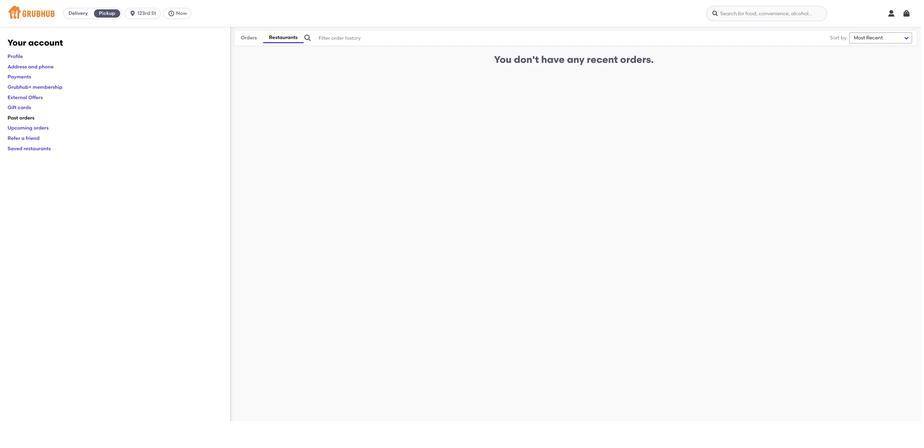Task type: describe. For each thing, give the bounding box(es) containing it.
123rd
[[138, 10, 150, 16]]

delivery button
[[64, 8, 93, 19]]

123rd st button
[[125, 8, 163, 19]]

your account
[[8, 38, 63, 48]]

cards
[[18, 105, 31, 111]]

don't
[[514, 54, 539, 65]]

grubhub+ membership
[[8, 84, 62, 90]]

saved restaurants
[[8, 146, 51, 152]]

address and phone
[[8, 64, 54, 70]]

external offers
[[8, 95, 43, 100]]

by:
[[841, 35, 848, 41]]

external
[[8, 95, 27, 100]]

you
[[495, 54, 512, 65]]

pickup button
[[93, 8, 122, 19]]

you don't have any recent orders.
[[495, 54, 654, 65]]

offers
[[28, 95, 43, 100]]

sort
[[831, 35, 840, 41]]

grubhub+ membership link
[[8, 84, 62, 90]]

orders
[[241, 35, 257, 41]]

now button
[[163, 8, 194, 19]]

refer a friend
[[8, 135, 40, 141]]

gift cards
[[8, 105, 31, 111]]

Filter order history search field
[[304, 30, 814, 46]]

orders for past orders
[[19, 115, 34, 121]]

grubhub+
[[8, 84, 32, 90]]

profile link
[[8, 54, 23, 60]]

svg image for now
[[168, 10, 175, 17]]

orders button
[[235, 33, 263, 43]]

st
[[151, 10, 156, 16]]

any
[[567, 54, 585, 65]]

pickup
[[99, 10, 115, 16]]

123rd st
[[138, 10, 156, 16]]

external offers link
[[8, 95, 43, 100]]

past orders
[[8, 115, 34, 121]]

main navigation navigation
[[0, 0, 922, 27]]

past orders link
[[8, 115, 34, 121]]

address and phone link
[[8, 64, 54, 70]]

upcoming orders
[[8, 125, 49, 131]]



Task type: vqa. For each thing, say whether or not it's contained in the screenshot.
topmost orders
yes



Task type: locate. For each thing, give the bounding box(es) containing it.
payments link
[[8, 74, 31, 80]]

past
[[8, 115, 18, 121]]

orders for upcoming orders
[[34, 125, 49, 131]]

0 vertical spatial orders
[[19, 115, 34, 121]]

svg image inside now button
[[168, 10, 175, 17]]

svg image inside the 123rd st button
[[129, 10, 136, 17]]

now
[[176, 10, 187, 16]]

svg image
[[129, 10, 136, 17], [168, 10, 175, 17]]

gift
[[8, 105, 16, 111]]

1 svg image from the left
[[129, 10, 136, 17]]

a
[[21, 135, 25, 141]]

membership
[[33, 84, 62, 90]]

0 horizontal spatial svg image
[[129, 10, 136, 17]]

svg image
[[888, 9, 896, 18], [903, 9, 911, 18], [712, 10, 719, 17], [304, 34, 312, 42]]

gift cards link
[[8, 105, 31, 111]]

upcoming orders link
[[8, 125, 49, 131]]

restaurants
[[269, 34, 298, 40]]

profile
[[8, 54, 23, 60]]

restaurants
[[24, 146, 51, 152]]

orders
[[19, 115, 34, 121], [34, 125, 49, 131]]

1 horizontal spatial svg image
[[168, 10, 175, 17]]

friend
[[26, 135, 40, 141]]

svg image left 123rd
[[129, 10, 136, 17]]

account
[[28, 38, 63, 48]]

recent
[[587, 54, 618, 65]]

svg image left now
[[168, 10, 175, 17]]

sort by:
[[831, 35, 848, 41]]

2 svg image from the left
[[168, 10, 175, 17]]

svg image for 123rd st
[[129, 10, 136, 17]]

refer
[[8, 135, 20, 141]]

restaurants button
[[263, 33, 304, 43]]

saved
[[8, 146, 22, 152]]

Search for food, convenience, alcohol... search field
[[707, 6, 828, 21]]

address
[[8, 64, 27, 70]]

orders up friend
[[34, 125, 49, 131]]

saved restaurants link
[[8, 146, 51, 152]]

orders.
[[621, 54, 654, 65]]

upcoming
[[8, 125, 32, 131]]

delivery
[[69, 10, 88, 16]]

1 vertical spatial orders
[[34, 125, 49, 131]]

orders up upcoming orders link
[[19, 115, 34, 121]]

have
[[542, 54, 565, 65]]

refer a friend link
[[8, 135, 40, 141]]

phone
[[39, 64, 54, 70]]

your
[[8, 38, 26, 48]]

payments
[[8, 74, 31, 80]]

and
[[28, 64, 38, 70]]



